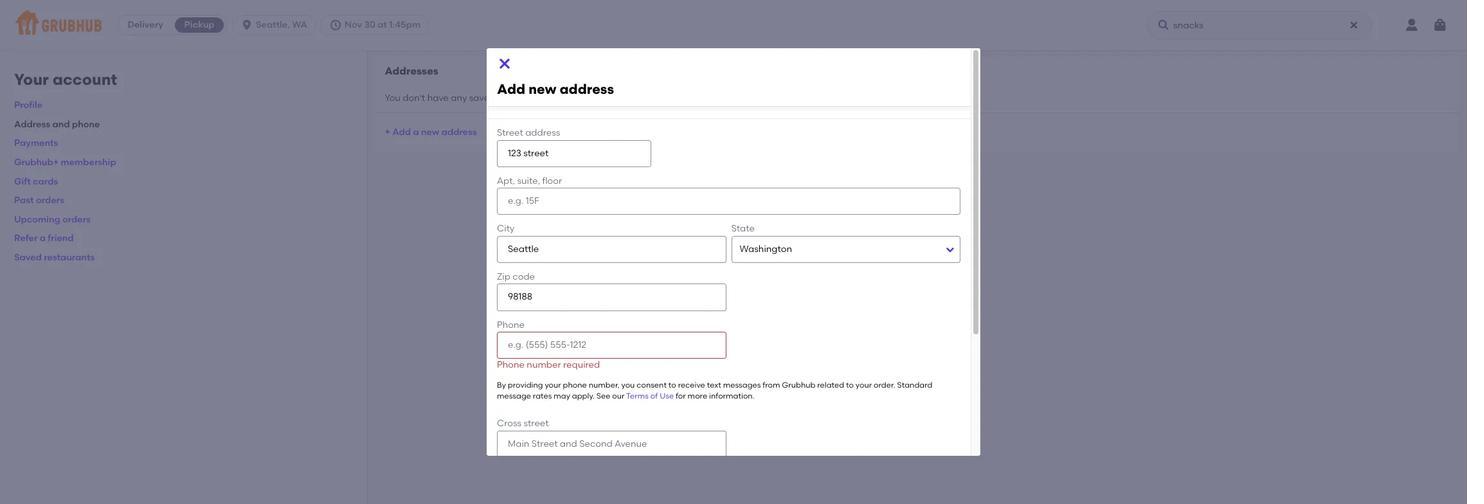 Task type: locate. For each thing, give the bounding box(es) containing it.
1 horizontal spatial phone
[[563, 380, 587, 389]]

street address
[[497, 128, 560, 138]]

address and phone link
[[14, 119, 100, 130]]

new
[[529, 81, 557, 97], [421, 126, 439, 137]]

30
[[364, 19, 375, 30]]

0 vertical spatial orders
[[36, 195, 64, 206]]

street
[[524, 418, 549, 429]]

add new address
[[497, 81, 614, 97]]

new up street address
[[529, 81, 557, 97]]

0 horizontal spatial new
[[421, 126, 439, 137]]

seattle, wa button
[[232, 15, 321, 35]]

1 phone from the top
[[497, 319, 525, 330]]

receive
[[678, 380, 705, 389]]

0 vertical spatial new
[[529, 81, 557, 97]]

add inside button
[[392, 126, 411, 137]]

svg image
[[1433, 17, 1448, 33], [329, 19, 342, 32], [1158, 19, 1171, 32], [497, 56, 513, 71]]

1 vertical spatial phone
[[563, 380, 587, 389]]

apt, suite, floor
[[497, 175, 562, 186]]

1 your from the left
[[545, 380, 561, 389]]

have
[[427, 92, 449, 103]]

1:45pm
[[389, 19, 421, 30]]

payments
[[14, 138, 58, 149]]

your
[[14, 70, 49, 89]]

message
[[497, 392, 531, 401]]

svg image
[[241, 19, 253, 32], [1349, 20, 1360, 30]]

order.
[[874, 380, 896, 389]]

and
[[52, 119, 70, 130]]

orders up upcoming orders on the left top
[[36, 195, 64, 206]]

1 horizontal spatial to
[[846, 380, 854, 389]]

your
[[545, 380, 561, 389], [856, 380, 872, 389]]

1 horizontal spatial your
[[856, 380, 872, 389]]

1 horizontal spatial new
[[529, 81, 557, 97]]

add right +
[[392, 126, 411, 137]]

you
[[622, 380, 635, 389]]

0 horizontal spatial svg image
[[241, 19, 253, 32]]

1 vertical spatial phone
[[497, 360, 525, 371]]

svg image inside nov 30 at 1:45pm button
[[329, 19, 342, 32]]

suite,
[[517, 175, 540, 186]]

required
[[563, 360, 600, 371]]

+ add a new address
[[385, 126, 477, 137]]

apt,
[[497, 175, 515, 186]]

restaurants
[[44, 252, 95, 263]]

Street address text field
[[497, 140, 652, 167]]

consent
[[637, 380, 667, 389]]

saved
[[14, 252, 42, 263]]

pickup button
[[172, 15, 226, 35]]

providing
[[508, 380, 543, 389]]

a
[[413, 126, 419, 137], [40, 233, 46, 244]]

text
[[707, 380, 721, 389]]

main navigation navigation
[[0, 0, 1467, 50]]

your left order.
[[856, 380, 872, 389]]

2 phone from the top
[[497, 360, 525, 371]]

information.
[[709, 392, 755, 401]]

cross street
[[497, 418, 549, 429]]

1 horizontal spatial a
[[413, 126, 419, 137]]

phone up apply.
[[563, 380, 587, 389]]

grubhub
[[782, 380, 816, 389]]

to up the use
[[669, 380, 676, 389]]

0 vertical spatial a
[[413, 126, 419, 137]]

for
[[676, 392, 686, 401]]

0 horizontal spatial a
[[40, 233, 46, 244]]

seattle, wa
[[256, 19, 307, 30]]

refer a friend
[[14, 233, 74, 244]]

our
[[612, 392, 625, 401]]

floor
[[542, 175, 562, 186]]

orders for past orders
[[36, 195, 64, 206]]

a right +
[[413, 126, 419, 137]]

orders up the 'friend'
[[62, 214, 91, 225]]

add right saved
[[497, 81, 525, 97]]

0 horizontal spatial to
[[669, 380, 676, 389]]

you
[[385, 92, 401, 103]]

0 horizontal spatial add
[[392, 126, 411, 137]]

phone
[[72, 119, 100, 130], [563, 380, 587, 389]]

phone up by
[[497, 360, 525, 371]]

to
[[669, 380, 676, 389], [846, 380, 854, 389]]

see
[[597, 392, 610, 401]]

your up the may
[[545, 380, 561, 389]]

state
[[731, 223, 755, 234]]

past orders link
[[14, 195, 64, 206]]

saved restaurants link
[[14, 252, 95, 263]]

1 to from the left
[[669, 380, 676, 389]]

wa
[[292, 19, 307, 30]]

account
[[53, 70, 117, 89]]

nov 30 at 1:45pm button
[[321, 15, 434, 35]]

refer a friend link
[[14, 233, 74, 244]]

1 vertical spatial new
[[421, 126, 439, 137]]

saved
[[469, 92, 495, 103]]

a right the refer
[[40, 233, 46, 244]]

city
[[497, 223, 515, 234]]

to right related
[[846, 380, 854, 389]]

phone right and
[[72, 119, 100, 130]]

phone down zip code
[[497, 319, 525, 330]]

0 horizontal spatial phone
[[72, 119, 100, 130]]

1 vertical spatial orders
[[62, 214, 91, 225]]

terms of use link
[[626, 392, 674, 401]]

phone number required alert
[[497, 360, 600, 371]]

address
[[560, 81, 614, 97], [442, 126, 477, 137], [525, 128, 560, 138]]

address
[[14, 119, 50, 130]]

phone
[[497, 319, 525, 330], [497, 360, 525, 371]]

profile
[[14, 100, 42, 111]]

grubhub+ membership
[[14, 157, 116, 168]]

past
[[14, 195, 34, 206]]

addresses
[[385, 65, 439, 77]]

by
[[497, 380, 506, 389]]

zip code
[[497, 271, 535, 282]]

orders
[[36, 195, 64, 206], [62, 214, 91, 225]]

+
[[385, 126, 390, 137]]

0 vertical spatial add
[[497, 81, 525, 97]]

0 horizontal spatial your
[[545, 380, 561, 389]]

new down have
[[421, 126, 439, 137]]

phone for phone number required
[[497, 360, 525, 371]]

zip
[[497, 271, 511, 282]]

0 vertical spatial phone
[[497, 319, 525, 330]]

1 vertical spatial add
[[392, 126, 411, 137]]

1 horizontal spatial add
[[497, 81, 525, 97]]



Task type: describe. For each thing, give the bounding box(es) containing it.
use
[[660, 392, 674, 401]]

of
[[651, 392, 658, 401]]

pickup
[[184, 19, 215, 30]]

phone inside by providing your phone number, you consent to receive text messages from grubhub related to your order. standard message rates may apply. see our
[[563, 380, 587, 389]]

more
[[688, 392, 707, 401]]

messages
[[723, 380, 761, 389]]

number,
[[589, 380, 620, 389]]

any
[[451, 92, 467, 103]]

grubhub+
[[14, 157, 59, 168]]

delivery
[[128, 19, 163, 30]]

address inside button
[[442, 126, 477, 137]]

gift cards
[[14, 176, 58, 187]]

Cross street text field
[[497, 431, 726, 458]]

refer
[[14, 233, 38, 244]]

City text field
[[497, 236, 726, 263]]

svg image inside seattle, wa button
[[241, 19, 253, 32]]

phone for phone
[[497, 319, 525, 330]]

apply.
[[572, 392, 595, 401]]

terms of use for more information.
[[626, 392, 755, 401]]

Phone telephone field
[[497, 332, 726, 359]]

Apt, suite, floor text field
[[497, 188, 961, 215]]

number
[[527, 360, 561, 371]]

gift cards link
[[14, 176, 58, 187]]

past orders
[[14, 195, 64, 206]]

2 your from the left
[[856, 380, 872, 389]]

a inside button
[[413, 126, 419, 137]]

at
[[378, 19, 387, 30]]

code
[[513, 271, 535, 282]]

standard
[[897, 380, 933, 389]]

friend
[[48, 233, 74, 244]]

0 vertical spatial phone
[[72, 119, 100, 130]]

gift
[[14, 176, 31, 187]]

cards
[[33, 176, 58, 187]]

2 to from the left
[[846, 380, 854, 389]]

upcoming orders
[[14, 214, 91, 225]]

nov 30 at 1:45pm
[[345, 19, 421, 30]]

1 vertical spatial a
[[40, 233, 46, 244]]

upcoming orders link
[[14, 214, 91, 225]]

profile link
[[14, 100, 42, 111]]

don't
[[403, 92, 425, 103]]

you don't have any saved addresses.
[[385, 92, 544, 103]]

cross
[[497, 418, 522, 429]]

street
[[497, 128, 523, 138]]

delivery button
[[118, 15, 172, 35]]

+ add a new address button
[[385, 121, 477, 144]]

addresses.
[[498, 92, 544, 103]]

may
[[554, 392, 570, 401]]

related
[[817, 380, 844, 389]]

grubhub+ membership link
[[14, 157, 116, 168]]

orders for upcoming orders
[[62, 214, 91, 225]]

by providing your phone number, you consent to receive text messages from grubhub related to your order. standard message rates may apply. see our
[[497, 380, 933, 401]]

1 horizontal spatial svg image
[[1349, 20, 1360, 30]]

rates
[[533, 392, 552, 401]]

Zip code telephone field
[[497, 284, 726, 311]]

upcoming
[[14, 214, 60, 225]]

payments link
[[14, 138, 58, 149]]

seattle,
[[256, 19, 290, 30]]

saved restaurants
[[14, 252, 95, 263]]

membership
[[61, 157, 116, 168]]

new inside + add a new address button
[[421, 126, 439, 137]]

terms
[[626, 392, 649, 401]]

nov
[[345, 19, 362, 30]]

your account
[[14, 70, 117, 89]]

from
[[763, 380, 780, 389]]

address and phone
[[14, 119, 100, 130]]

phone number required
[[497, 360, 600, 371]]



Task type: vqa. For each thing, say whether or not it's contained in the screenshot.
maple within the OLD-FASHIONED BELGIAN BUTTERMILK WAFFLE SERVED WITH PURE MAPLE SYRUP & BUTTER.
no



